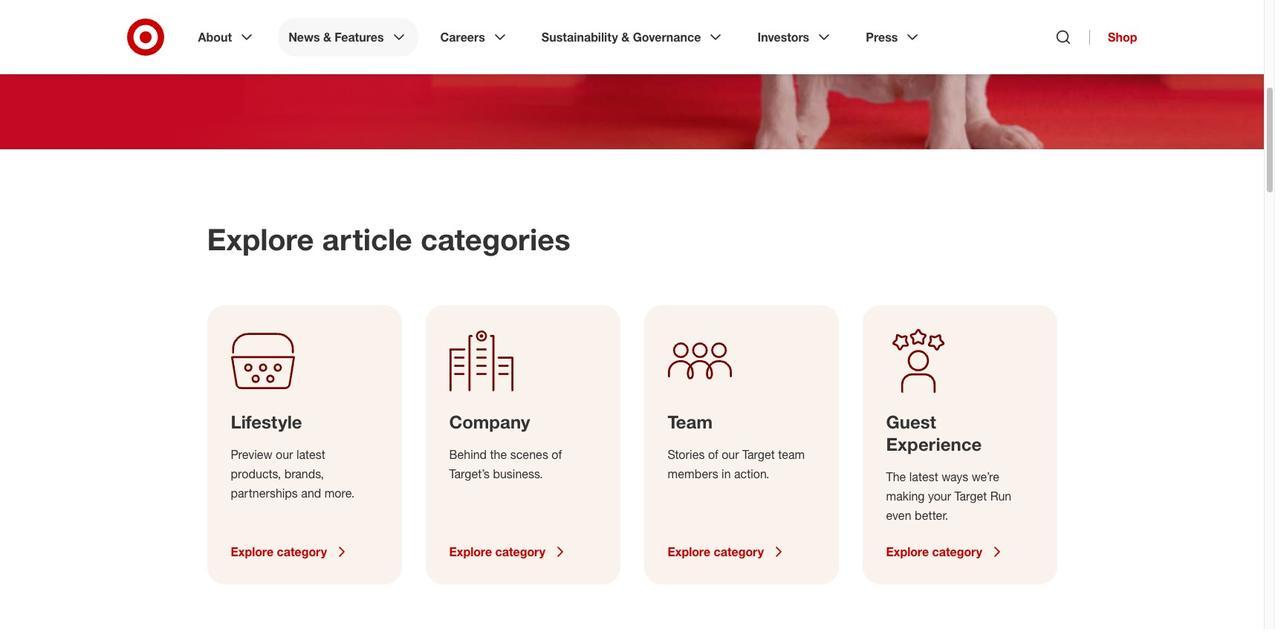 Task type: locate. For each thing, give the bounding box(es) containing it.
1 & from the left
[[323, 30, 332, 45]]

target down we're
[[955, 489, 987, 504]]

& left "governance"
[[622, 30, 630, 45]]

our
[[276, 448, 293, 462], [722, 448, 739, 462]]

of inside behind the scenes of target's business.
[[552, 448, 562, 462]]

our inside stories of our target team members in action.
[[722, 448, 739, 462]]

1 our from the left
[[276, 448, 293, 462]]

2 explore category from the left
[[449, 545, 546, 560]]

1 vertical spatial latest
[[910, 470, 939, 485]]

0 horizontal spatial target
[[743, 448, 775, 462]]

news & features link
[[278, 18, 418, 57]]

explore category link
[[231, 543, 378, 561], [449, 543, 597, 561], [668, 543, 815, 561], [887, 543, 1034, 561]]

making
[[887, 489, 925, 504]]

of inside stories of our target team members in action.
[[708, 448, 719, 462]]

& right news
[[323, 30, 332, 45]]

target up action.
[[743, 448, 775, 462]]

1 horizontal spatial &
[[622, 30, 630, 45]]

of
[[552, 448, 562, 462], [708, 448, 719, 462]]

partnerships
[[231, 486, 298, 501]]

target
[[743, 448, 775, 462], [955, 489, 987, 504]]

even
[[887, 509, 912, 523]]

of right scenes
[[552, 448, 562, 462]]

0 horizontal spatial of
[[552, 448, 562, 462]]

0 horizontal spatial our
[[276, 448, 293, 462]]

target inside the latest ways we're making your target run even better.
[[955, 489, 987, 504]]

category for guest experience
[[933, 545, 983, 560]]

products,
[[231, 467, 281, 482]]

explore category link for team
[[668, 543, 815, 561]]

explore article categories
[[207, 222, 571, 257]]

explore for team
[[668, 545, 711, 560]]

lifestyle
[[231, 411, 302, 433]]

3 explore category link from the left
[[668, 543, 815, 561]]

category
[[277, 545, 327, 560], [496, 545, 546, 560], [714, 545, 764, 560], [933, 545, 983, 560]]

investors link
[[748, 18, 844, 57]]

3 category from the left
[[714, 545, 764, 560]]

2 category from the left
[[496, 545, 546, 560]]

0 horizontal spatial &
[[323, 30, 332, 45]]

4 explore category link from the left
[[887, 543, 1034, 561]]

guest
[[887, 411, 937, 433]]

latest
[[297, 448, 325, 462], [910, 470, 939, 485]]

about
[[198, 30, 232, 45]]

explore for company
[[449, 545, 492, 560]]

2 & from the left
[[622, 30, 630, 45]]

2 our from the left
[[722, 448, 739, 462]]

about link
[[188, 18, 266, 57]]

explore category
[[231, 545, 327, 560], [449, 545, 546, 560], [668, 545, 764, 560], [887, 545, 983, 560]]

1 horizontal spatial latest
[[910, 470, 939, 485]]

1 horizontal spatial of
[[708, 448, 719, 462]]

0 horizontal spatial latest
[[297, 448, 325, 462]]

4 category from the left
[[933, 545, 983, 560]]

the
[[490, 448, 507, 462]]

of right stories
[[708, 448, 719, 462]]

explore for lifestyle
[[231, 545, 274, 560]]

1 explore category link from the left
[[231, 543, 378, 561]]

1 explore category from the left
[[231, 545, 327, 560]]

2 explore category link from the left
[[449, 543, 597, 561]]

4 explore category from the left
[[887, 545, 983, 560]]

news & features
[[289, 30, 384, 45]]

explore
[[207, 222, 314, 257], [231, 545, 274, 560], [449, 545, 492, 560], [668, 545, 711, 560], [887, 545, 929, 560]]

&
[[323, 30, 332, 45], [622, 30, 630, 45]]

0 vertical spatial latest
[[297, 448, 325, 462]]

2 of from the left
[[708, 448, 719, 462]]

latest inside preview our latest products, brands, partnerships and more.
[[297, 448, 325, 462]]

members
[[668, 467, 719, 482]]

investors
[[758, 30, 810, 45]]

business.
[[493, 467, 543, 482]]

latest up your
[[910, 470, 939, 485]]

features
[[335, 30, 384, 45]]

we're
[[972, 470, 1000, 485]]

1 vertical spatial target
[[955, 489, 987, 504]]

3 explore category from the left
[[668, 545, 764, 560]]

the
[[887, 470, 907, 485]]

better.
[[915, 509, 949, 523]]

action.
[[735, 467, 770, 482]]

your
[[929, 489, 952, 504]]

latest up brands,
[[297, 448, 325, 462]]

1 horizontal spatial target
[[955, 489, 987, 504]]

0 vertical spatial target
[[743, 448, 775, 462]]

our up brands,
[[276, 448, 293, 462]]

our up in
[[722, 448, 739, 462]]

1 of from the left
[[552, 448, 562, 462]]

in
[[722, 467, 731, 482]]

press
[[866, 30, 898, 45]]

1 category from the left
[[277, 545, 327, 560]]

explore category link for company
[[449, 543, 597, 561]]

1 horizontal spatial our
[[722, 448, 739, 462]]

article
[[322, 222, 412, 257]]



Task type: vqa. For each thing, say whether or not it's contained in the screenshot.
Copy link to share
no



Task type: describe. For each thing, give the bounding box(es) containing it.
news
[[289, 30, 320, 45]]

explore category for company
[[449, 545, 546, 560]]

more.
[[325, 486, 355, 501]]

explore category link for lifestyle
[[231, 543, 378, 561]]

category for lifestyle
[[277, 545, 327, 560]]

careers link
[[430, 18, 520, 57]]

explore category for team
[[668, 545, 764, 560]]

shop
[[1109, 30, 1138, 45]]

team
[[668, 411, 713, 433]]

category for company
[[496, 545, 546, 560]]

category for team
[[714, 545, 764, 560]]

latest inside the latest ways we're making your target run even better.
[[910, 470, 939, 485]]

categories
[[421, 222, 571, 257]]

guest experience
[[887, 411, 982, 456]]

shop link
[[1090, 30, 1138, 45]]

careers
[[441, 30, 485, 45]]

governance
[[633, 30, 701, 45]]

scenes
[[511, 448, 549, 462]]

stories of our target team members in action.
[[668, 448, 805, 482]]

stories
[[668, 448, 705, 462]]

explore category for guest experience
[[887, 545, 983, 560]]

preview our latest products, brands, partnerships and more.
[[231, 448, 355, 501]]

& for sustainability
[[622, 30, 630, 45]]

target's
[[449, 467, 490, 482]]

sustainability & governance link
[[531, 18, 736, 57]]

press link
[[856, 18, 933, 57]]

the latest ways we're making your target run even better.
[[887, 470, 1012, 523]]

target inside stories of our target team members in action.
[[743, 448, 775, 462]]

sustainability & governance
[[542, 30, 701, 45]]

explore for guest experience
[[887, 545, 929, 560]]

behind the scenes of target's business.
[[449, 448, 562, 482]]

sustainability
[[542, 30, 618, 45]]

explore category link for guest experience
[[887, 543, 1034, 561]]

behind
[[449, 448, 487, 462]]

experience
[[887, 433, 982, 456]]

brands,
[[284, 467, 324, 482]]

company
[[449, 411, 530, 433]]

and
[[301, 486, 321, 501]]

& for news
[[323, 30, 332, 45]]

our inside preview our latest products, brands, partnerships and more.
[[276, 448, 293, 462]]

ways
[[942, 470, 969, 485]]

team
[[779, 448, 805, 462]]

run
[[991, 489, 1012, 504]]

explore category for lifestyle
[[231, 545, 327, 560]]

preview
[[231, 448, 273, 462]]



